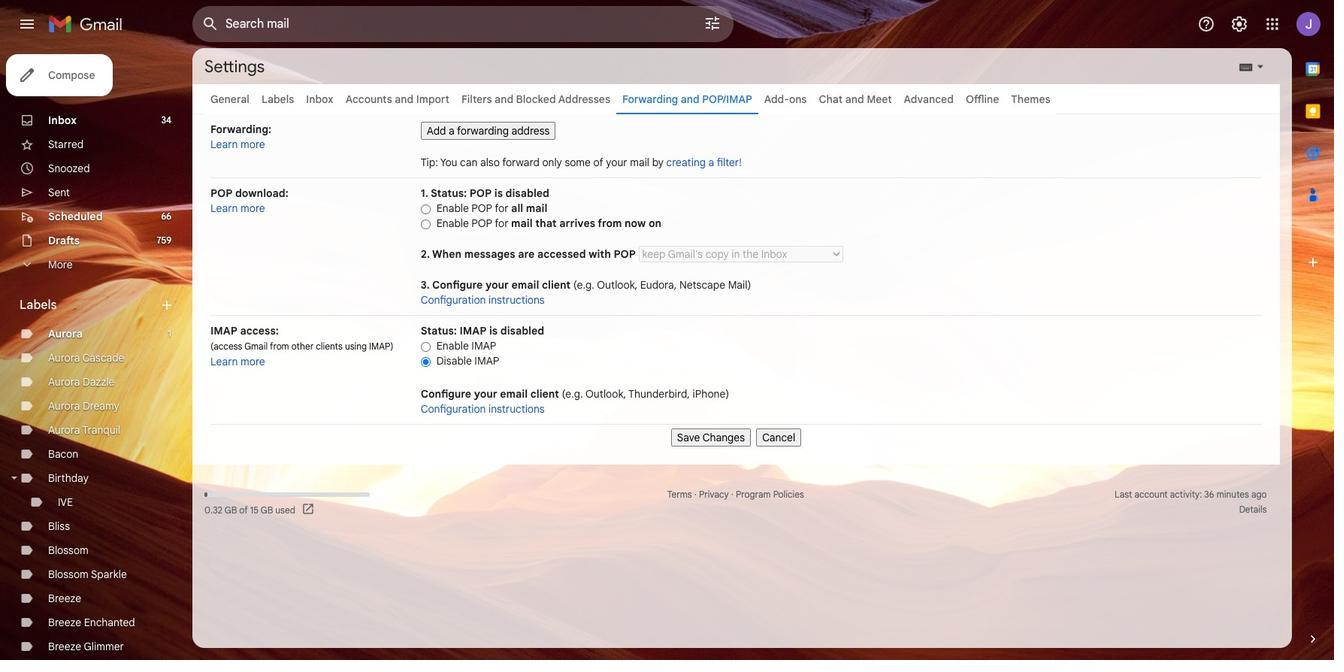 Task type: locate. For each thing, give the bounding box(es) containing it.
1 horizontal spatial of
[[594, 156, 603, 169]]

footer containing terms
[[192, 487, 1280, 517]]

imap for status:
[[460, 324, 487, 338]]

2 vertical spatial breeze
[[48, 640, 81, 653]]

3 learn more link from the top
[[210, 355, 265, 368]]

labels inside navigation
[[20, 298, 57, 313]]

bacon link
[[48, 447, 78, 461]]

1 vertical spatial outlook,
[[586, 387, 626, 401]]

0 vertical spatial outlook,
[[597, 278, 638, 292]]

learn more link for more
[[210, 138, 265, 151]]

email
[[512, 278, 539, 292], [500, 387, 528, 401]]

are
[[518, 247, 535, 261]]

configuration down 3.
[[421, 293, 486, 307]]

2 vertical spatial your
[[474, 387, 497, 401]]

2 and from the left
[[495, 92, 513, 106]]

2 breeze from the top
[[48, 616, 81, 629]]

aurora up bacon
[[48, 423, 80, 437]]

learn inside forwarding: learn more
[[210, 138, 238, 151]]

enable for enable imap
[[437, 339, 469, 353]]

2 · from the left
[[731, 489, 734, 500]]

and
[[395, 92, 414, 106], [495, 92, 513, 106], [681, 92, 700, 106], [845, 92, 864, 106]]

download:
[[235, 186, 289, 200]]

cancel button
[[756, 428, 801, 447]]

1 breeze from the top
[[48, 592, 81, 605]]

more down gmail
[[241, 355, 265, 368]]

2 vertical spatial enable
[[437, 339, 469, 353]]

0 vertical spatial disabled
[[506, 186, 550, 200]]

3 learn from the top
[[210, 355, 238, 368]]

activity:
[[1170, 489, 1202, 500]]

1 vertical spatial instructions
[[489, 402, 545, 416]]

inbox link right labels link
[[306, 92, 334, 106]]

1 vertical spatial client
[[530, 387, 559, 401]]

add-ons link
[[764, 92, 807, 106]]

2 for from the top
[[495, 216, 509, 230]]

breeze link
[[48, 592, 81, 605]]

that
[[535, 216, 557, 230]]

for down the enable pop for all mail
[[495, 216, 509, 230]]

1 vertical spatial (e.g.
[[562, 387, 583, 401]]

1 vertical spatial mail
[[526, 201, 547, 215]]

imap down the status: imap is disabled
[[472, 339, 496, 353]]

enable up the disable
[[437, 339, 469, 353]]

creating
[[666, 156, 706, 169]]

configure right 3.
[[432, 278, 483, 292]]

learn more link down (access
[[210, 355, 265, 368]]

last account activity: 36 minutes ago details
[[1115, 489, 1267, 515]]

3 more from the top
[[241, 355, 265, 368]]

0 vertical spatial learn more link
[[210, 138, 265, 151]]

from left other
[[270, 341, 289, 352]]

imap inside imap access: (access gmail from other clients using imap) learn more
[[210, 324, 237, 338]]

is up the enable pop for all mail
[[494, 186, 503, 200]]

aurora for aurora link
[[48, 327, 83, 341]]

34
[[161, 114, 171, 126]]

all
[[511, 201, 523, 215]]

1 vertical spatial of
[[239, 504, 248, 515]]

snoozed
[[48, 162, 90, 175]]

mail left by
[[630, 156, 650, 169]]

and left 'pop/imap'
[[681, 92, 700, 106]]

outlook, down with
[[597, 278, 638, 292]]

and right chat
[[845, 92, 864, 106]]

disabled up all
[[506, 186, 550, 200]]

imap for disable
[[475, 354, 499, 368]]

imap
[[210, 324, 237, 338], [460, 324, 487, 338], [472, 339, 496, 353], [475, 354, 499, 368]]

0 horizontal spatial inbox link
[[48, 114, 77, 127]]

sent
[[48, 186, 70, 199]]

2 learn from the top
[[210, 201, 238, 215]]

2 learn more link from the top
[[210, 201, 265, 215]]

None radio
[[421, 204, 431, 215], [421, 219, 431, 230], [421, 204, 431, 215], [421, 219, 431, 230]]

configuration instructions link up the status: imap is disabled
[[421, 293, 545, 307]]

inbox link up starred
[[48, 114, 77, 127]]

minutes
[[1217, 489, 1249, 500]]

0 vertical spatial client
[[542, 278, 571, 292]]

drafts
[[48, 234, 80, 247]]

1 for from the top
[[495, 201, 509, 215]]

1 enable from the top
[[437, 201, 469, 215]]

1 vertical spatial more
[[241, 201, 265, 215]]

configuration
[[421, 293, 486, 307], [421, 402, 486, 416]]

0 vertical spatial inbox
[[306, 92, 334, 106]]

1 more from the top
[[241, 138, 265, 151]]

follow link to manage storage image
[[301, 502, 316, 517]]

2 vertical spatial learn
[[210, 355, 238, 368]]

Disable IMAP radio
[[421, 356, 431, 367]]

gb right 15
[[261, 504, 273, 515]]

pop
[[210, 186, 233, 200], [470, 186, 492, 200], [472, 201, 492, 215], [472, 216, 492, 230], [614, 247, 636, 261]]

bliss
[[48, 519, 70, 533]]

client
[[542, 278, 571, 292], [530, 387, 559, 401]]

(access
[[210, 341, 242, 352]]

0 vertical spatial learn
[[210, 138, 238, 151]]

1 vertical spatial configure
[[421, 387, 471, 401]]

1 · from the left
[[694, 489, 697, 500]]

netscape
[[680, 278, 726, 292]]

1 vertical spatial for
[[495, 216, 509, 230]]

3. configure your email client (e.g. outlook, eudora, netscape mail) configuration instructions
[[421, 278, 751, 307]]

status: right 1.
[[431, 186, 467, 200]]

learn down (access
[[210, 355, 238, 368]]

1 vertical spatial enable
[[437, 216, 469, 230]]

pop left download:
[[210, 186, 233, 200]]

instructions down disable imap
[[489, 402, 545, 416]]

can
[[460, 156, 478, 169]]

0 vertical spatial for
[[495, 201, 509, 215]]

pop inside pop download: learn more
[[210, 186, 233, 200]]

accounts
[[346, 92, 392, 106]]

0 horizontal spatial of
[[239, 504, 248, 515]]

gb right 0.32
[[225, 504, 237, 515]]

1 vertical spatial from
[[270, 341, 289, 352]]

more inside pop download: learn more
[[241, 201, 265, 215]]

gmail
[[244, 341, 268, 352]]

labels navigation
[[0, 48, 192, 660]]

configuration inside 3. configure your email client (e.g. outlook, eudora, netscape mail) configuration instructions
[[421, 293, 486, 307]]

your down the messages
[[486, 278, 509, 292]]

imap up enable imap on the bottom
[[460, 324, 487, 338]]

1 vertical spatial labels
[[20, 298, 57, 313]]

0 vertical spatial configure
[[432, 278, 483, 292]]

more button
[[0, 253, 180, 277]]

more
[[241, 138, 265, 151], [241, 201, 265, 215], [241, 355, 265, 368]]

0.32 gb of 15 gb used
[[204, 504, 295, 515]]

1 horizontal spatial inbox link
[[306, 92, 334, 106]]

and for forwarding
[[681, 92, 700, 106]]

1 vertical spatial your
[[486, 278, 509, 292]]

blossom
[[48, 543, 88, 557], [48, 568, 88, 581]]

for left all
[[495, 201, 509, 215]]

imap up (access
[[210, 324, 237, 338]]

privacy link
[[699, 489, 729, 500]]

instructions inside 3. configure your email client (e.g. outlook, eudora, netscape mail) configuration instructions
[[489, 293, 545, 307]]

configure down the disable
[[421, 387, 471, 401]]

blossom down bliss link
[[48, 543, 88, 557]]

1 learn from the top
[[210, 138, 238, 151]]

1 vertical spatial is
[[489, 324, 498, 338]]

1 blossom from the top
[[48, 543, 88, 557]]

0 vertical spatial instructions
[[489, 293, 545, 307]]

aurora for aurora cascade
[[48, 351, 80, 365]]

cancel
[[762, 431, 795, 444]]

0 vertical spatial inbox link
[[306, 92, 334, 106]]

breeze down blossom sparkle link
[[48, 592, 81, 605]]

your inside 'configure your email client (e.g. outlook, thunderbird, iphone) configuration instructions'
[[474, 387, 497, 401]]

general
[[210, 92, 249, 106]]

some
[[565, 156, 591, 169]]

aurora tranquil link
[[48, 423, 120, 437]]

settings image
[[1231, 15, 1249, 33]]

2 vertical spatial mail
[[511, 216, 533, 230]]

(e.g. inside 'configure your email client (e.g. outlook, thunderbird, iphone) configuration instructions'
[[562, 387, 583, 401]]

1 vertical spatial configuration instructions link
[[421, 402, 545, 416]]

configuration inside 'configure your email client (e.g. outlook, thunderbird, iphone) configuration instructions'
[[421, 402, 486, 416]]

learn down forwarding:
[[210, 138, 238, 151]]

other
[[291, 341, 314, 352]]

offline
[[966, 92, 999, 106]]

more down forwarding:
[[241, 138, 265, 151]]

1 horizontal spatial labels
[[262, 92, 294, 106]]

0 vertical spatial more
[[241, 138, 265, 151]]

learn more link for learn
[[210, 201, 265, 215]]

0 vertical spatial configuration
[[421, 293, 486, 307]]

3 enable from the top
[[437, 339, 469, 353]]

enable imap
[[437, 339, 496, 353]]

aurora down aurora link
[[48, 351, 80, 365]]

forwarding:
[[210, 123, 271, 136]]

0 vertical spatial (e.g.
[[573, 278, 595, 292]]

compose button
[[6, 54, 113, 96]]

of left 15
[[239, 504, 248, 515]]

enable pop for all mail
[[437, 201, 547, 215]]

0 horizontal spatial from
[[270, 341, 289, 352]]

0 vertical spatial configuration instructions link
[[421, 293, 545, 307]]

1 horizontal spatial inbox
[[306, 92, 334, 106]]

2 blossom from the top
[[48, 568, 88, 581]]

configuration instructions link
[[421, 293, 545, 307], [421, 402, 545, 416]]

enable down the 1. status: pop is disabled at left
[[437, 201, 469, 215]]

0 vertical spatial email
[[512, 278, 539, 292]]

client inside 'configure your email client (e.g. outlook, thunderbird, iphone) configuration instructions'
[[530, 387, 559, 401]]

your right some
[[606, 156, 627, 169]]

Search mail text field
[[226, 17, 662, 32]]

0 horizontal spatial ·
[[694, 489, 697, 500]]

by
[[652, 156, 664, 169]]

inbox up starred
[[48, 114, 77, 127]]

breeze for breeze link
[[48, 592, 81, 605]]

learn
[[210, 138, 238, 151], [210, 201, 238, 215], [210, 355, 238, 368]]

ive link
[[58, 495, 73, 509]]

configuration instructions link down disable imap
[[421, 402, 545, 416]]

advanced search options image
[[698, 8, 728, 38]]

imap down enable imap on the bottom
[[475, 354, 499, 368]]

general link
[[210, 92, 249, 106]]

None search field
[[192, 6, 734, 42]]

0 horizontal spatial labels
[[20, 298, 57, 313]]

disabled
[[506, 186, 550, 200], [500, 324, 544, 338]]

chat and meet link
[[819, 92, 892, 106]]

is up enable imap on the bottom
[[489, 324, 498, 338]]

birthday
[[48, 471, 89, 485]]

scheduled link
[[48, 210, 103, 223]]

1 vertical spatial blossom
[[48, 568, 88, 581]]

1 horizontal spatial gb
[[261, 504, 273, 515]]

4 and from the left
[[845, 92, 864, 106]]

· right terms
[[694, 489, 697, 500]]

· right privacy
[[731, 489, 734, 500]]

learn more link down forwarding:
[[210, 138, 265, 151]]

more
[[48, 258, 73, 271]]

aurora down aurora dazzle link
[[48, 399, 80, 413]]

3 and from the left
[[681, 92, 700, 106]]

0 vertical spatial labels
[[262, 92, 294, 106]]

and left the import
[[395, 92, 414, 106]]

terms · privacy · program policies
[[667, 489, 804, 500]]

3 breeze from the top
[[48, 640, 81, 653]]

aurora for aurora dazzle
[[48, 375, 80, 389]]

inbox right labels link
[[306, 92, 334, 106]]

2 aurora from the top
[[48, 351, 80, 365]]

and for chat
[[845, 92, 864, 106]]

blossom sparkle link
[[48, 568, 127, 581]]

labels for labels heading
[[20, 298, 57, 313]]

1 configuration instructions link from the top
[[421, 293, 545, 307]]

2 configuration from the top
[[421, 402, 486, 416]]

configuration instructions link for configure
[[421, 293, 545, 307]]

0 vertical spatial blossom
[[48, 543, 88, 557]]

aurora up aurora dreamy link
[[48, 375, 80, 389]]

1 vertical spatial inbox
[[48, 114, 77, 127]]

labels up forwarding:
[[262, 92, 294, 106]]

tab list
[[1292, 48, 1334, 606]]

0 horizontal spatial inbox
[[48, 114, 77, 127]]

aurora for aurora tranquil
[[48, 423, 80, 437]]

labels for labels link
[[262, 92, 294, 106]]

blossom down blossom link
[[48, 568, 88, 581]]

2 instructions from the top
[[489, 402, 545, 416]]

0 vertical spatial status:
[[431, 186, 467, 200]]

0 vertical spatial breeze
[[48, 592, 81, 605]]

from left "now"
[[598, 216, 622, 230]]

1 configuration from the top
[[421, 293, 486, 307]]

4 aurora from the top
[[48, 399, 80, 413]]

1 horizontal spatial from
[[598, 216, 622, 230]]

(e.g. inside 3. configure your email client (e.g. outlook, eudora, netscape mail) configuration instructions
[[573, 278, 595, 292]]

and right filters
[[495, 92, 513, 106]]

instructions
[[489, 293, 545, 307], [489, 402, 545, 416]]

footer
[[192, 487, 1280, 517]]

None button
[[421, 122, 556, 140]]

1 horizontal spatial ·
[[731, 489, 734, 500]]

labels up aurora link
[[20, 298, 57, 313]]

breeze down breeze enchanted link
[[48, 640, 81, 653]]

configuration down the disable
[[421, 402, 486, 416]]

1 and from the left
[[395, 92, 414, 106]]

learn inside imap access: (access gmail from other clients using imap) learn more
[[210, 355, 238, 368]]

3 aurora from the top
[[48, 375, 80, 389]]

1 learn more link from the top
[[210, 138, 265, 151]]

arrives
[[559, 216, 595, 230]]

gmail image
[[48, 9, 130, 39]]

with
[[589, 247, 611, 261]]

accounts and import
[[346, 92, 450, 106]]

save changes button
[[671, 428, 751, 447]]

2 vertical spatial more
[[241, 355, 265, 368]]

5 aurora from the top
[[48, 423, 80, 437]]

filters and blocked addresses link
[[462, 92, 610, 106]]

1 vertical spatial disabled
[[500, 324, 544, 338]]

1 vertical spatial email
[[500, 387, 528, 401]]

themes
[[1011, 92, 1051, 106]]

email down are
[[512, 278, 539, 292]]

your down disable imap
[[474, 387, 497, 401]]

configuration instructions link for your
[[421, 402, 545, 416]]

aurora dreamy
[[48, 399, 119, 413]]

1 vertical spatial breeze
[[48, 616, 81, 629]]

1 vertical spatial learn
[[210, 201, 238, 215]]

1 vertical spatial inbox link
[[48, 114, 77, 127]]

save changes
[[677, 431, 745, 444]]

enable up when
[[437, 216, 469, 230]]

email down the status: imap is disabled
[[500, 387, 528, 401]]

3.
[[421, 278, 430, 292]]

addresses
[[558, 92, 610, 106]]

mail up the that
[[526, 201, 547, 215]]

imap access: (access gmail from other clients using imap) learn more
[[210, 324, 394, 368]]

2 configuration instructions link from the top
[[421, 402, 545, 416]]

program policies link
[[736, 489, 804, 500]]

0 vertical spatial enable
[[437, 201, 469, 215]]

1 aurora from the top
[[48, 327, 83, 341]]

tranquil
[[82, 423, 120, 437]]

1 instructions from the top
[[489, 293, 545, 307]]

mail down all
[[511, 216, 533, 230]]

2 enable from the top
[[437, 216, 469, 230]]

1 vertical spatial learn more link
[[210, 201, 265, 215]]

0 horizontal spatial gb
[[225, 504, 237, 515]]

outlook, inside 3. configure your email client (e.g. outlook, eudora, netscape mail) configuration instructions
[[597, 278, 638, 292]]

aurora up aurora cascade link
[[48, 327, 83, 341]]

outlook, left thunderbird,
[[586, 387, 626, 401]]

inbox
[[306, 92, 334, 106], [48, 114, 77, 127]]

your inside 3. configure your email client (e.g. outlook, eudora, netscape mail) configuration instructions
[[486, 278, 509, 292]]

of right some
[[594, 156, 603, 169]]

advanced
[[904, 92, 954, 106]]

instructions up the status: imap is disabled
[[489, 293, 545, 307]]

more down download:
[[241, 201, 265, 215]]

1 vertical spatial configuration
[[421, 402, 486, 416]]

breeze down breeze link
[[48, 616, 81, 629]]

enable for enable pop for mail that arrives from now on
[[437, 216, 469, 230]]

using
[[345, 341, 367, 352]]

client inside 3. configure your email client (e.g. outlook, eudora, netscape mail) configuration instructions
[[542, 278, 571, 292]]

a
[[709, 156, 714, 169]]

2 more from the top
[[241, 201, 265, 215]]

disabled down 3. configure your email client (e.g. outlook, eudora, netscape mail) configuration instructions
[[500, 324, 544, 338]]

learn more link down download:
[[210, 201, 265, 215]]

status: up enable imap option
[[421, 324, 457, 338]]

configure inside 'configure your email client (e.g. outlook, thunderbird, iphone) configuration instructions'
[[421, 387, 471, 401]]

navigation
[[210, 425, 1262, 447]]

2 vertical spatial learn more link
[[210, 355, 265, 368]]

learn down download:
[[210, 201, 238, 215]]



Task type: vqa. For each thing, say whether or not it's contained in the screenshot.
all
yes



Task type: describe. For each thing, give the bounding box(es) containing it.
breeze for breeze glimmer
[[48, 640, 81, 653]]

and for filters
[[495, 92, 513, 106]]

aurora cascade link
[[48, 351, 124, 365]]

blossom for blossom link
[[48, 543, 88, 557]]

aurora cascade
[[48, 351, 124, 365]]

add-
[[764, 92, 789, 106]]

configure inside 3. configure your email client (e.g. outlook, eudora, netscape mail) configuration instructions
[[432, 278, 483, 292]]

starred link
[[48, 138, 84, 151]]

creating a filter! link
[[666, 156, 742, 169]]

glimmer
[[84, 640, 124, 653]]

email inside 3. configure your email client (e.g. outlook, eudora, netscape mail) configuration instructions
[[512, 278, 539, 292]]

36
[[1205, 489, 1214, 500]]

birthday link
[[48, 471, 89, 485]]

disable imap
[[437, 354, 499, 368]]

bliss link
[[48, 519, 70, 533]]

chat and meet
[[819, 92, 892, 106]]

meet
[[867, 92, 892, 106]]

breeze for breeze enchanted
[[48, 616, 81, 629]]

759
[[157, 235, 171, 246]]

when
[[432, 247, 462, 261]]

filters
[[462, 92, 492, 106]]

bacon
[[48, 447, 78, 461]]

pop up the enable pop for all mail
[[470, 186, 492, 200]]

last
[[1115, 489, 1132, 500]]

aurora tranquil
[[48, 423, 120, 437]]

aurora dazzle link
[[48, 375, 115, 389]]

pop down the enable pop for all mail
[[472, 216, 492, 230]]

ons
[[789, 92, 807, 106]]

breeze enchanted link
[[48, 616, 135, 629]]

eudora,
[[640, 278, 677, 292]]

accessed
[[537, 247, 586, 261]]

dreamy
[[83, 399, 119, 413]]

terms
[[667, 489, 692, 500]]

dazzle
[[83, 375, 115, 389]]

select input tool image
[[1256, 61, 1265, 72]]

Enable IMAP radio
[[421, 341, 431, 352]]

learn inside pop download: learn more
[[210, 201, 238, 215]]

ago
[[1252, 489, 1267, 500]]

1 gb from the left
[[225, 504, 237, 515]]

0 vertical spatial mail
[[630, 156, 650, 169]]

policies
[[773, 489, 804, 500]]

0 vertical spatial is
[[494, 186, 503, 200]]

0 vertical spatial from
[[598, 216, 622, 230]]

program
[[736, 489, 771, 500]]

messages
[[464, 247, 515, 261]]

snoozed link
[[48, 162, 90, 175]]

1. status: pop is disabled
[[421, 186, 550, 200]]

email inside 'configure your email client (e.g. outlook, thunderbird, iphone) configuration instructions'
[[500, 387, 528, 401]]

cascade
[[82, 351, 124, 365]]

for for mail that arrives from now on
[[495, 216, 509, 230]]

0 vertical spatial your
[[606, 156, 627, 169]]

add-ons
[[764, 92, 807, 106]]

2 gb from the left
[[261, 504, 273, 515]]

2.
[[421, 247, 430, 261]]

ive
[[58, 495, 73, 509]]

scheduled
[[48, 210, 103, 223]]

more inside forwarding: learn more
[[241, 138, 265, 151]]

sparkle
[[91, 568, 127, 581]]

from inside imap access: (access gmail from other clients using imap) learn more
[[270, 341, 289, 352]]

filters and blocked addresses
[[462, 92, 610, 106]]

forwarding: learn more
[[210, 123, 271, 151]]

drafts link
[[48, 234, 80, 247]]

search mail image
[[197, 11, 224, 38]]

main menu image
[[18, 15, 36, 33]]

navigation containing save changes
[[210, 425, 1262, 447]]

changes
[[703, 431, 745, 444]]

disable
[[437, 354, 472, 368]]

configure your email client (e.g. outlook, thunderbird, iphone) configuration instructions
[[421, 387, 729, 416]]

1.
[[421, 186, 428, 200]]

advanced link
[[904, 92, 954, 106]]

labels link
[[262, 92, 294, 106]]

you
[[440, 156, 457, 169]]

forwarding and pop/imap
[[622, 92, 752, 106]]

aurora for aurora dreamy
[[48, 399, 80, 413]]

accounts and import link
[[346, 92, 450, 106]]

aurora dazzle
[[48, 375, 115, 389]]

blossom sparkle
[[48, 568, 127, 581]]

save
[[677, 431, 700, 444]]

0 vertical spatial of
[[594, 156, 603, 169]]

instructions inside 'configure your email client (e.g. outlook, thunderbird, iphone) configuration instructions'
[[489, 402, 545, 416]]

breeze glimmer link
[[48, 640, 124, 653]]

access:
[[240, 324, 279, 338]]

for for all mail
[[495, 201, 509, 215]]

blossom link
[[48, 543, 88, 557]]

aurora link
[[48, 327, 83, 341]]

offline link
[[966, 92, 999, 106]]

labels heading
[[20, 298, 159, 313]]

support image
[[1197, 15, 1216, 33]]

imap)
[[369, 341, 394, 352]]

15
[[250, 504, 259, 515]]

of inside footer
[[239, 504, 248, 515]]

and for accounts
[[395, 92, 414, 106]]

pop right with
[[614, 247, 636, 261]]

enable pop for mail that arrives from now on
[[437, 216, 662, 230]]

tip:
[[421, 156, 438, 169]]

inbox inside labels navigation
[[48, 114, 77, 127]]

details link
[[1239, 504, 1267, 515]]

pop/imap
[[702, 92, 752, 106]]

1
[[168, 328, 171, 339]]

1 vertical spatial status:
[[421, 324, 457, 338]]

also
[[480, 156, 500, 169]]

thunderbird,
[[628, 387, 690, 401]]

clients
[[316, 341, 343, 352]]

on
[[649, 216, 662, 230]]

imap for enable
[[472, 339, 496, 353]]

blossom for blossom sparkle
[[48, 568, 88, 581]]

import
[[416, 92, 450, 106]]

forwarding
[[622, 92, 678, 106]]

more inside imap access: (access gmail from other clients using imap) learn more
[[241, 355, 265, 368]]

breeze glimmer
[[48, 640, 124, 653]]

outlook, inside 'configure your email client (e.g. outlook, thunderbird, iphone) configuration instructions'
[[586, 387, 626, 401]]

pop down the 1. status: pop is disabled at left
[[472, 201, 492, 215]]

account
[[1135, 489, 1168, 500]]

enable for enable pop for all mail
[[437, 201, 469, 215]]



